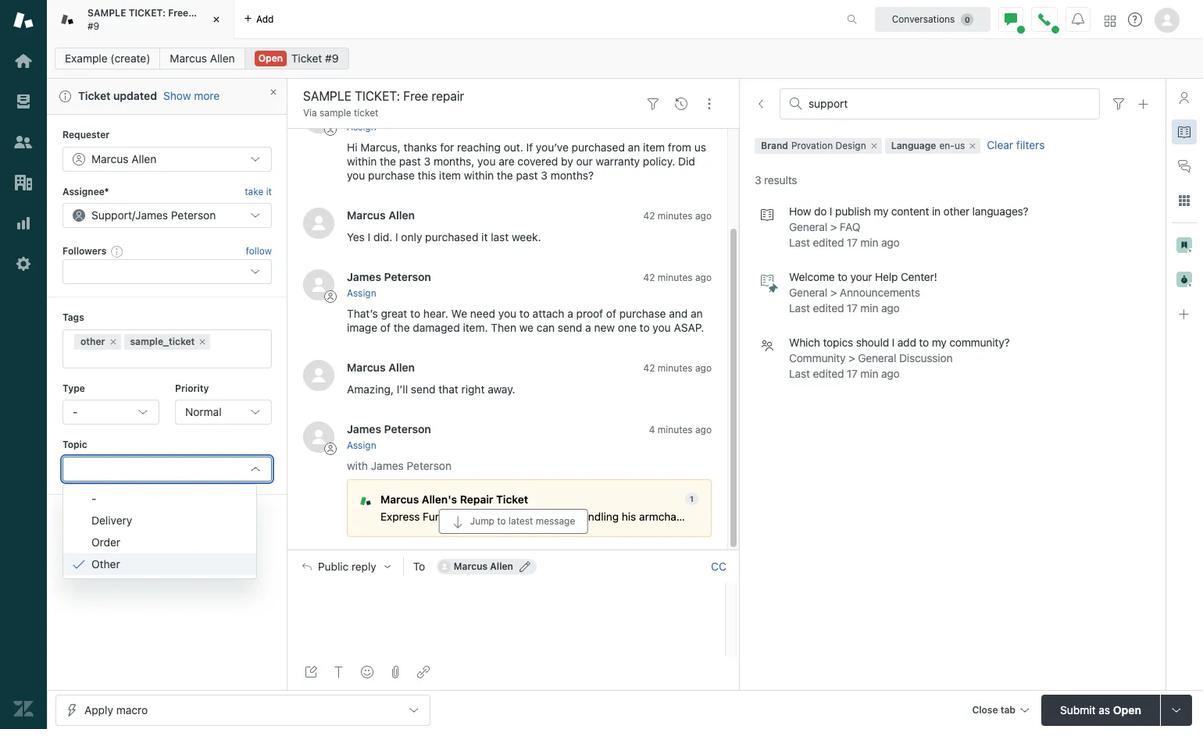 Task type: describe. For each thing, give the bounding box(es) containing it.
allen's
[[422, 494, 457, 506]]

customer context image
[[1178, 91, 1191, 104]]

tags
[[62, 312, 84, 324]]

marcus down with james peterson
[[380, 494, 419, 506]]

you down reaching
[[477, 154, 496, 168]]

requester
[[62, 129, 110, 141]]

thanks
[[404, 140, 437, 154]]

0 horizontal spatial filter image
[[647, 97, 659, 110]]

submit
[[1060, 703, 1096, 717]]

sample_ticket
[[130, 336, 195, 347]]

i inside ‭how do i publish my content in other languages?‬ ‭general‬ > ‭faq‬ last edited 17 min ago
[[830, 205, 832, 218]]

followers element
[[62, 260, 272, 285]]

cc button
[[711, 560, 727, 574]]

public reply button
[[288, 551, 403, 584]]

free
[[168, 7, 188, 19]]

events image
[[675, 97, 687, 110]]

james up with
[[347, 423, 381, 436]]

i right did.
[[395, 230, 398, 243]]

our
[[576, 154, 593, 168]]

ago inside ‭welcome to your help center!‬ ‭general‬ > ‭announcements‬ last edited 17 min ago
[[881, 302, 900, 315]]

apply
[[84, 703, 113, 717]]

remove image for the left remove icon
[[108, 337, 118, 347]]

priority
[[175, 383, 209, 394]]

great
[[381, 307, 407, 320]]

1 vertical spatial a
[[585, 321, 591, 334]]

tab containing sample ticket: free repair
[[47, 0, 234, 39]]

peterson up with james peterson
[[384, 423, 431, 436]]

repair
[[191, 7, 218, 19]]

#9 inside secondary element
[[325, 52, 339, 65]]

- for - delivery
[[91, 492, 96, 506]]

button displays agent's chat status as online. image
[[1005, 13, 1017, 25]]

17 for should
[[847, 367, 858, 381]]

you up then
[[498, 307, 516, 320]]

the inside that's great to hear. we need you to attach a proof of purchase and an image of the damaged item. then we can send a new one to you asap.
[[394, 321, 410, 334]]

bookmarks image
[[1176, 237, 1192, 253]]

3 42 minutes ago from the top
[[643, 362, 712, 374]]

‭how
[[789, 205, 811, 218]]

info on adding followers image
[[111, 245, 124, 258]]

this
[[418, 168, 436, 182]]

cc
[[711, 560, 726, 573]]

allen down 'hide composer' 'icon' at left bottom
[[490, 561, 513, 573]]

we
[[519, 321, 534, 334]]

1 horizontal spatial filter image
[[1112, 98, 1125, 110]]

0 horizontal spatial item
[[439, 168, 461, 182]]

add button
[[234, 0, 283, 38]]

clear
[[987, 138, 1013, 152]]

to inside ‭welcome to your help center!‬ ‭general‬ > ‭announcements‬ last edited 17 min ago
[[838, 271, 848, 284]]

content
[[891, 205, 929, 218]]

(create)
[[110, 52, 150, 65]]

marcus allen inside secondary element
[[170, 52, 235, 65]]

minutes for amazing, i'll send that right away.
[[658, 362, 693, 374]]

0 horizontal spatial 3
[[424, 154, 431, 168]]

apply macro
[[84, 703, 148, 717]]

did
[[678, 154, 695, 168]]

3 42 from the top
[[643, 362, 655, 374]]

by
[[561, 154, 573, 168]]

alert containing ticket updated
[[47, 79, 287, 115]]

my inside ‭which topics should i add to my community?‬ community > general discussion last edited 17 min ago
[[932, 336, 947, 349]]

months?
[[551, 168, 594, 182]]

an inside hi marcus, thanks for reaching out. if you've purchased an item from us within the past 3 months, you are covered by our warranty policy. did you purchase this item within the past 3 months?
[[628, 140, 640, 154]]

allen inside requester element
[[131, 152, 156, 165]]

conversations
[[892, 13, 955, 25]]

time tracking image
[[1176, 272, 1192, 287]]

3 results
[[755, 174, 797, 187]]

create or request article image
[[1137, 98, 1150, 110]]

1 vertical spatial within
[[464, 168, 494, 182]]

take it button
[[245, 184, 272, 200]]

yes i did. i only purchased it last week.
[[347, 230, 541, 243]]

clear filters
[[987, 138, 1045, 152]]

‭which topics should i add to my community?‬ community > general discussion last edited 17 min ago
[[789, 336, 1010, 381]]

take
[[245, 186, 263, 197]]

it inside button
[[266, 186, 272, 197]]

marcus allen link for amazing,
[[347, 361, 415, 374]]

allen up only
[[388, 208, 415, 222]]

ago inside ‭which topics should i add to my community?‬ community > general discussion last edited 17 min ago
[[881, 367, 900, 381]]

‭faq‬
[[840, 221, 860, 234]]

for
[[440, 140, 454, 154]]

you down hi
[[347, 168, 365, 182]]

proof
[[576, 307, 603, 320]]

reaching
[[457, 140, 501, 154]]

marcus.allen@example.com image
[[438, 561, 451, 573]]

0 horizontal spatial within
[[347, 154, 377, 168]]

0 vertical spatial remove image
[[968, 142, 977, 151]]

then
[[491, 321, 516, 334]]

assign button for 4 minutes ago
[[347, 439, 376, 453]]

marcus inside requester element
[[91, 152, 129, 165]]

1 vertical spatial other
[[80, 336, 105, 347]]

ticket
[[354, 107, 378, 119]]

with james peterson
[[347, 459, 452, 473]]

ticket #9
[[291, 52, 339, 65]]

other option
[[63, 554, 256, 576]]

close ticket collision notification image
[[269, 87, 278, 96]]

example
[[65, 52, 108, 65]]

peterson inside assignee* element
[[171, 209, 216, 222]]

conversationlabel log
[[287, 90, 739, 550]]

from
[[668, 140, 691, 154]]

reply
[[352, 561, 376, 573]]

add attachment image
[[389, 666, 402, 679]]

get started image
[[13, 51, 34, 71]]

community
[[789, 352, 846, 365]]

marcus right marcus.allen@example.com image
[[454, 561, 488, 573]]

1 vertical spatial of
[[380, 321, 391, 334]]

months,
[[434, 154, 474, 168]]

to inside ‭which topics should i add to my community?‬ community > general discussion last edited 17 min ago
[[919, 336, 929, 349]]

2 horizontal spatial 3
[[755, 174, 761, 187]]

0 horizontal spatial remove image
[[198, 337, 207, 347]]

Subject field
[[300, 87, 636, 105]]

delivery
[[91, 514, 132, 527]]

edited for do
[[813, 236, 844, 249]]

warranty
[[596, 154, 640, 168]]

amazing,
[[347, 383, 394, 396]]

ticket actions image
[[703, 97, 716, 110]]

‭general‬ inside ‭welcome to your help center!‬ ‭general‬ > ‭announcements‬ last edited 17 min ago
[[789, 286, 827, 299]]

displays possible ticket submission types image
[[1170, 704, 1183, 717]]

allen up i'll
[[388, 361, 415, 374]]

you down and
[[653, 321, 671, 334]]

Topic field
[[73, 462, 243, 476]]

‭general‬ inside ‭how do i publish my content in other languages?‬ ‭general‬ > ‭faq‬ last edited 17 min ago
[[789, 221, 827, 234]]

languages?‬
[[972, 205, 1028, 218]]

public
[[318, 561, 349, 573]]

4 minutes from the top
[[658, 424, 693, 436]]

4 minutes ago
[[649, 424, 712, 436]]

views image
[[13, 91, 34, 112]]

1
[[690, 495, 694, 504]]

send inside that's great to hear. we need you to attach a proof of purchase and an image of the damaged item. then we can send a new one to you asap.
[[558, 321, 582, 334]]

marcus allen up did.
[[347, 208, 415, 222]]

- button
[[62, 400, 159, 425]]

brand
[[761, 140, 788, 152]]

away.
[[488, 383, 515, 396]]

add link (cmd k) image
[[417, 666, 430, 679]]

i inside ‭which topics should i add to my community?‬ community > general discussion last edited 17 min ago
[[892, 336, 895, 349]]

0 vertical spatial of
[[606, 307, 616, 320]]

ticket updated show more
[[78, 89, 220, 103]]

0 vertical spatial the
[[380, 154, 396, 168]]

secondary element
[[47, 43, 1203, 74]]

42 minutes ago for attach
[[643, 272, 712, 283]]

support / james peterson
[[91, 209, 216, 222]]

more
[[194, 89, 220, 103]]

follow
[[246, 245, 272, 257]]

> inside ‭which topics should i add to my community?‬ community > general discussion last edited 17 min ago
[[848, 352, 855, 365]]

item.
[[463, 321, 488, 334]]

marcus allen down 'hide composer' 'icon' at left bottom
[[454, 561, 513, 573]]

tab
[[1000, 704, 1016, 716]]

one
[[618, 321, 637, 334]]

topic
[[62, 439, 87, 451]]

your
[[850, 271, 872, 284]]

macro
[[116, 703, 148, 717]]

to inside button
[[497, 516, 506, 527]]

minutes for that's great to hear. we need you to attach a proof of purchase and an image of the damaged item. then we can send a new one to you asap.
[[658, 272, 693, 283]]

us inside hi marcus, thanks for reaching out. if you've purchased an item from us within the past 3 months, you are covered by our warranty policy. did you purchase this item within the past 3 months?
[[694, 140, 706, 154]]

0 vertical spatial item
[[643, 140, 665, 154]]

repair
[[460, 494, 493, 506]]

marcus allen link for yes
[[347, 208, 415, 222]]

‭welcome
[[789, 271, 835, 284]]

organizations image
[[13, 173, 34, 193]]

center!‬
[[901, 271, 937, 284]]

normal button
[[175, 400, 272, 425]]

as
[[1099, 703, 1110, 717]]

assignee*
[[62, 186, 109, 197]]

discussion
[[899, 352, 953, 365]]

42 minutes ago for week.
[[643, 210, 712, 222]]

ago inside ‭how do i publish my content in other languages?‬ ‭general‬ > ‭faq‬ last edited 17 min ago
[[881, 236, 900, 249]]



Task type: locate. For each thing, give the bounding box(es) containing it.
ticket
[[291, 52, 322, 65], [78, 89, 111, 102], [496, 494, 528, 506]]

3 assign button from the top
[[347, 439, 376, 453]]

1 vertical spatial ‭general‬
[[789, 286, 827, 299]]

out.
[[504, 140, 523, 154]]

james peterson assign for 42 minutes ago
[[347, 270, 431, 299]]

it left last
[[481, 230, 488, 243]]

it
[[266, 186, 272, 197], [481, 230, 488, 243]]

min
[[860, 236, 878, 249], [860, 302, 878, 315], [860, 367, 878, 381]]

notifications image
[[1072, 13, 1084, 25]]

marcus allen inside requester element
[[91, 152, 156, 165]]

42 for attach
[[643, 272, 655, 283]]

close
[[972, 704, 998, 716]]

17 for i
[[847, 236, 858, 249]]

1 assign from the top
[[347, 121, 376, 133]]

2 james peterson assign from the top
[[347, 423, 431, 452]]

and
[[669, 307, 688, 320]]

0 vertical spatial remove image
[[869, 142, 879, 151]]

to up the we
[[519, 307, 530, 320]]

edited inside ‭how do i publish my content in other languages?‬ ‭general‬ > ‭faq‬ last edited 17 min ago
[[813, 236, 844, 249]]

0 horizontal spatial a
[[567, 307, 573, 320]]

need
[[470, 307, 495, 320]]

1 horizontal spatial add
[[897, 336, 916, 349]]

assign button for 42 minutes ago
[[347, 287, 376, 301]]

1 vertical spatial marcus allen link
[[347, 208, 415, 222]]

2 vertical spatial assign button
[[347, 439, 376, 453]]

0 horizontal spatial my
[[874, 205, 888, 218]]

>
[[830, 221, 837, 234], [830, 286, 837, 299], [848, 352, 855, 365]]

0 vertical spatial edited
[[813, 236, 844, 249]]

1 horizontal spatial past
[[516, 168, 538, 182]]

remove image right design
[[869, 142, 879, 151]]

sample
[[320, 107, 351, 119]]

0 vertical spatial purchase
[[368, 168, 415, 182]]

assign
[[347, 121, 376, 133], [347, 287, 376, 299], [347, 440, 376, 452]]

1 vertical spatial -
[[91, 492, 96, 506]]

1 horizontal spatial my
[[932, 336, 947, 349]]

close tab
[[972, 704, 1016, 716]]

marcus down 'requester'
[[91, 152, 129, 165]]

my up discussion
[[932, 336, 947, 349]]

ticket for ticket updated show more
[[78, 89, 111, 102]]

3 down the covered
[[541, 168, 548, 182]]

marcus allen
[[170, 52, 235, 65], [91, 152, 156, 165], [347, 208, 415, 222], [347, 361, 415, 374], [454, 561, 513, 573]]

assign up that's
[[347, 287, 376, 299]]

0 horizontal spatial add
[[256, 13, 274, 25]]

marcus
[[170, 52, 207, 65], [91, 152, 129, 165], [347, 208, 386, 222], [347, 361, 386, 374], [380, 494, 419, 506], [454, 561, 488, 573]]

an up the asap.
[[691, 307, 703, 320]]

marcus allen link up amazing,
[[347, 361, 415, 374]]

yes
[[347, 230, 365, 243]]

1 42 minutes ago from the top
[[643, 210, 712, 222]]

last inside ‭welcome to your help center!‬ ‭general‬ > ‭announcements‬ last edited 17 min ago
[[789, 302, 810, 315]]

support
[[91, 209, 132, 222]]

> inside ‭how do i publish my content in other languages?‬ ‭general‬ > ‭faq‬ last edited 17 min ago
[[830, 221, 837, 234]]

remove image right sample_ticket
[[198, 337, 207, 347]]

allen inside secondary element
[[210, 52, 235, 65]]

0 vertical spatial assign
[[347, 121, 376, 133]]

4
[[649, 424, 655, 436]]

james inside assignee* element
[[135, 209, 168, 222]]

assign down ticket
[[347, 121, 376, 133]]

1 vertical spatial 42
[[643, 272, 655, 283]]

1 horizontal spatial ticket
[[291, 52, 322, 65]]

reporting image
[[13, 213, 34, 234]]

james peterson assign for 4 minutes ago
[[347, 423, 431, 452]]

2 minutes from the top
[[658, 272, 693, 283]]

1 horizontal spatial of
[[606, 307, 616, 320]]

0 vertical spatial past
[[399, 154, 421, 168]]

1 vertical spatial purchased
[[425, 230, 478, 243]]

0 vertical spatial 42 minutes ago
[[643, 210, 712, 222]]

0 horizontal spatial past
[[399, 154, 421, 168]]

show
[[163, 89, 191, 103]]

to right 'jump'
[[497, 516, 506, 527]]

last down the community
[[789, 367, 810, 381]]

0 horizontal spatial #9
[[87, 20, 99, 32]]

of
[[606, 307, 616, 320], [380, 321, 391, 334]]

0 vertical spatial ‭general‬
[[789, 221, 827, 234]]

marcus allen up amazing,
[[347, 361, 415, 374]]

ticket up jump to latest message button at the left of page
[[496, 494, 528, 506]]

in
[[932, 205, 941, 218]]

tab
[[47, 0, 234, 39]]

minutes right 4
[[658, 424, 693, 436]]

damaged
[[413, 321, 460, 334]]

42 up 4
[[643, 362, 655, 374]]

a down proof
[[585, 321, 591, 334]]

1 vertical spatial item
[[439, 168, 461, 182]]

1 vertical spatial ticket
[[78, 89, 111, 102]]

1 42 minutes ago text field from the top
[[643, 272, 712, 283]]

1 avatar image from the top
[[303, 208, 334, 239]]

‭general‬
[[789, 221, 827, 234], [789, 286, 827, 299]]

remove image left sample_ticket
[[108, 337, 118, 347]]

take it
[[245, 186, 272, 197]]

last down ‭welcome
[[789, 302, 810, 315]]

publish
[[835, 205, 871, 218]]

42 minutes ago text field for that's great to hear. we need you to attach a proof of purchase and an image of the damaged item. then we can send a new one to you asap.
[[643, 272, 712, 283]]

open inside secondary element
[[258, 52, 283, 64]]

james peterson assign up great
[[347, 270, 431, 299]]

jump to latest message button
[[439, 509, 588, 534]]

other
[[91, 558, 120, 571]]

1 vertical spatial my
[[932, 336, 947, 349]]

admin image
[[13, 254, 34, 274]]

last for ‭how do i publish my content in other languages?‬ ‭general‬ > ‭faq‬ last edited 17 min ago
[[789, 236, 810, 249]]

within down reaching
[[464, 168, 494, 182]]

1 vertical spatial the
[[497, 168, 513, 182]]

‭announcements‬
[[840, 286, 920, 299]]

2 last from the top
[[789, 302, 810, 315]]

2 avatar image from the top
[[303, 269, 334, 300]]

1 vertical spatial james peterson assign
[[347, 423, 431, 452]]

1 vertical spatial remove image
[[108, 337, 118, 347]]

1 vertical spatial 42 minutes ago
[[643, 272, 712, 283]]

example (create) button
[[55, 48, 160, 70]]

1 horizontal spatial remove image
[[869, 142, 879, 151]]

to
[[413, 560, 425, 573]]

0 horizontal spatial an
[[628, 140, 640, 154]]

ticket up "via"
[[291, 52, 322, 65]]

add inside dropdown button
[[256, 13, 274, 25]]

17 inside ‭how do i publish my content in other languages?‬ ‭general‬ > ‭faq‬ last edited 17 min ago
[[847, 236, 858, 249]]

1 james peterson link from the top
[[347, 270, 431, 283]]

filter image left events icon
[[647, 97, 659, 110]]

if
[[526, 140, 533, 154]]

42 minutes ago text field down the asap.
[[643, 362, 712, 374]]

0 vertical spatial ticket
[[291, 52, 322, 65]]

2 17 from the top
[[847, 302, 858, 315]]

marcus allen down 'requester'
[[91, 152, 156, 165]]

1 horizontal spatial #9
[[325, 52, 339, 65]]

edited down ‭faq‬
[[813, 236, 844, 249]]

minutes down the asap.
[[658, 362, 693, 374]]

marcus up "yes"
[[347, 208, 386, 222]]

add up discussion
[[897, 336, 916, 349]]

> left ‭faq‬
[[830, 221, 837, 234]]

past
[[399, 154, 421, 168], [516, 168, 538, 182]]

17 down ‭faq‬
[[847, 236, 858, 249]]

tabs tab list
[[47, 0, 830, 39]]

1 horizontal spatial us
[[955, 140, 965, 152]]

should
[[856, 336, 889, 349]]

ticket inside conversationlabel log
[[496, 494, 528, 506]]

james peterson link for 42
[[347, 270, 431, 283]]

1 vertical spatial purchase
[[619, 307, 666, 320]]

2 us from the left
[[694, 140, 706, 154]]

minutes for yes i did. i only purchased it last week.
[[658, 210, 693, 222]]

insert emojis image
[[361, 666, 373, 679]]

add inside ‭which topics should i add to my community?‬ community > general discussion last edited 17 min ago
[[897, 336, 916, 349]]

4 minutes ago text field
[[649, 424, 712, 436]]

james
[[135, 209, 168, 222], [347, 270, 381, 283], [347, 423, 381, 436], [371, 459, 404, 473]]

james peterson link for 4
[[347, 423, 431, 436]]

2 assign from the top
[[347, 287, 376, 299]]

2 vertical spatial >
[[848, 352, 855, 365]]

assign up with
[[347, 440, 376, 452]]

remove image
[[869, 142, 879, 151], [108, 337, 118, 347]]

with
[[347, 459, 368, 473]]

i right "yes"
[[368, 230, 370, 243]]

1 horizontal spatial other
[[943, 205, 970, 218]]

it inside conversationlabel log
[[481, 230, 488, 243]]

knowledge image
[[1178, 126, 1191, 138]]

the down marcus,
[[380, 154, 396, 168]]

17 inside ‭which topics should i add to my community?‬ community > general discussion last edited 17 min ago
[[847, 367, 858, 381]]

a left proof
[[567, 307, 573, 320]]

i'll
[[397, 383, 408, 396]]

1 vertical spatial past
[[516, 168, 538, 182]]

1 assign button from the top
[[347, 120, 376, 134]]

that's great to hear. we need you to attach a proof of purchase and an image of the damaged item. then we can send a new one to you asap.
[[347, 307, 706, 334]]

it right take
[[266, 186, 272, 197]]

0 vertical spatial assign button
[[347, 120, 376, 134]]

to left hear.
[[410, 307, 420, 320]]

ticket:
[[129, 7, 166, 19]]

do
[[814, 205, 827, 218]]

42
[[643, 210, 655, 222], [643, 272, 655, 283], [643, 362, 655, 374]]

minutes
[[658, 210, 693, 222], [658, 272, 693, 283], [658, 362, 693, 374], [658, 424, 693, 436]]

- for -
[[73, 406, 78, 419]]

hi marcus, thanks for reaching out. if you've purchased an item from us within the past 3 months, you are covered by our warranty policy. did you purchase this item within the past 3 months?
[[347, 140, 709, 182]]

type
[[62, 383, 85, 394]]

1 ‭general‬ from the top
[[789, 221, 827, 234]]

0 vertical spatial marcus allen link
[[160, 48, 245, 70]]

min for i
[[860, 367, 878, 381]]

0 vertical spatial min
[[860, 236, 878, 249]]

2 james peterson link from the top
[[347, 423, 431, 436]]

edited
[[813, 236, 844, 249], [813, 302, 844, 315], [813, 367, 844, 381]]

an inside that's great to hear. we need you to attach a proof of purchase and an image of the damaged item. then we can send a new one to you asap.
[[691, 307, 703, 320]]

topic list box
[[62, 485, 257, 580]]

zendesk support image
[[13, 10, 34, 30]]

jump to latest message
[[470, 516, 575, 527]]

1 min from the top
[[860, 236, 878, 249]]

3 last from the top
[[789, 367, 810, 381]]

1 vertical spatial add
[[897, 336, 916, 349]]

get help image
[[1128, 12, 1142, 27]]

0 vertical spatial send
[[558, 321, 582, 334]]

submit as open
[[1060, 703, 1141, 717]]

remove image
[[968, 142, 977, 151], [198, 337, 207, 347]]

42 minutes ago up and
[[643, 272, 712, 283]]

design
[[835, 140, 866, 152]]

james peterson assign up with james peterson
[[347, 423, 431, 452]]

assign for 42
[[347, 287, 376, 299]]

last inside ‭which topics should i add to my community?‬ community > general discussion last edited 17 min ago
[[789, 367, 810, 381]]

2 vertical spatial edited
[[813, 367, 844, 381]]

ticket inside secondary element
[[291, 52, 322, 65]]

3 min from the top
[[860, 367, 878, 381]]

allen
[[210, 52, 235, 65], [131, 152, 156, 165], [388, 208, 415, 222], [388, 361, 415, 374], [490, 561, 513, 573]]

purchase down marcus,
[[368, 168, 415, 182]]

peterson
[[171, 209, 216, 222], [384, 270, 431, 283], [384, 423, 431, 436], [407, 459, 452, 473]]

marcus allen up more
[[170, 52, 235, 65]]

2 vertical spatial 42
[[643, 362, 655, 374]]

past down the covered
[[516, 168, 538, 182]]

james peterson link up with james peterson
[[347, 423, 431, 436]]

1 vertical spatial >
[[830, 286, 837, 299]]

marcus allen link inside secondary element
[[160, 48, 245, 70]]

1 edited from the top
[[813, 236, 844, 249]]

42 down policy.
[[643, 210, 655, 222]]

‭which
[[789, 336, 820, 349]]

draft mode image
[[305, 666, 317, 679]]

zendesk products image
[[1105, 15, 1116, 26]]

ticket for ticket #9
[[291, 52, 322, 65]]

asap.
[[674, 321, 704, 334]]

marcus up amazing,
[[347, 361, 386, 374]]

brand provation design
[[761, 140, 866, 152]]

hide composer image
[[507, 544, 519, 556]]

1 vertical spatial min
[[860, 302, 878, 315]]

0 horizontal spatial send
[[411, 383, 435, 396]]

purchase inside hi marcus, thanks for reaching out. if you've purchased an item from us within the past 3 months, you are covered by our warranty policy. did you purchase this item within the past 3 months?
[[368, 168, 415, 182]]

1 minutes from the top
[[658, 210, 693, 222]]

1 last from the top
[[789, 236, 810, 249]]

apps image
[[1178, 195, 1191, 207]]

remove image for top remove icon
[[869, 142, 879, 151]]

my right publish
[[874, 205, 888, 218]]

2 vertical spatial 17
[[847, 367, 858, 381]]

4 avatar image from the top
[[303, 422, 334, 453]]

back image
[[755, 98, 767, 110]]

min inside ‭which topics should i add to my community?‬ community > general discussion last edited 17 min ago
[[860, 367, 878, 381]]

last inside ‭how do i publish my content in other languages?‬ ‭general‬ > ‭faq‬ last edited 17 min ago
[[789, 236, 810, 249]]

1 vertical spatial an
[[691, 307, 703, 320]]

1 horizontal spatial an
[[691, 307, 703, 320]]

3 17 from the top
[[847, 367, 858, 381]]

1 vertical spatial send
[[411, 383, 435, 396]]

james right with
[[371, 459, 404, 473]]

42 minutes ago down did
[[643, 210, 712, 222]]

my inside ‭how do i publish my content in other languages?‬ ‭general‬ > ‭faq‬ last edited 17 min ago
[[874, 205, 888, 218]]

1 us from the left
[[955, 140, 965, 152]]

42 for week.
[[643, 210, 655, 222]]

filter image
[[647, 97, 659, 110], [1112, 98, 1125, 110]]

min for publish
[[860, 236, 878, 249]]

that
[[438, 383, 458, 396]]

3 edited from the top
[[813, 367, 844, 381]]

filter image left create or request article icon
[[1112, 98, 1125, 110]]

- delivery
[[91, 492, 132, 527]]

min down publish
[[860, 236, 878, 249]]

1 horizontal spatial -
[[91, 492, 96, 506]]

community?‬
[[949, 336, 1010, 349]]

james peterson link up great
[[347, 270, 431, 283]]

2 vertical spatial the
[[394, 321, 410, 334]]

0 vertical spatial 42
[[643, 210, 655, 222]]

avatar image
[[303, 208, 334, 239], [303, 269, 334, 300], [303, 360, 334, 391], [303, 422, 334, 453]]

close image
[[209, 12, 224, 27]]

policy.
[[643, 154, 675, 168]]

zendesk image
[[13, 699, 34, 719]]

item down months,
[[439, 168, 461, 182]]

> inside ‭welcome to your help center!‬ ‭general‬ > ‭announcements‬ last edited 17 min ago
[[830, 286, 837, 299]]

add right close icon
[[256, 13, 274, 25]]

purchase inside that's great to hear. we need you to attach a proof of purchase and an image of the damaged item. then we can send a new one to you asap.
[[619, 307, 666, 320]]

2 min from the top
[[860, 302, 878, 315]]

purchase up one
[[619, 307, 666, 320]]

edited for topics
[[813, 367, 844, 381]]

2 vertical spatial min
[[860, 367, 878, 381]]

edited down ‭welcome
[[813, 302, 844, 315]]

0 vertical spatial purchased
[[572, 140, 625, 154]]

edited inside ‭which topics should i add to my community?‬ community > general discussion last edited 17 min ago
[[813, 367, 844, 381]]

edited down the community
[[813, 367, 844, 381]]

0 horizontal spatial of
[[380, 321, 391, 334]]

edited inside ‭welcome to your help center!‬ ‭general‬ > ‭announcements‬ last edited 17 min ago
[[813, 302, 844, 315]]

2 assign button from the top
[[347, 287, 376, 301]]

peterson up allen's
[[407, 459, 452, 473]]

0 horizontal spatial it
[[266, 186, 272, 197]]

topic element
[[62, 457, 272, 482]]

1 horizontal spatial 3
[[541, 168, 548, 182]]

via
[[303, 107, 317, 119]]

None field
[[809, 97, 1090, 111]]

covered
[[517, 154, 558, 168]]

purchased up our at the top left
[[572, 140, 625, 154]]

james right support
[[135, 209, 168, 222]]

other right in
[[943, 205, 970, 218]]

of up new
[[606, 307, 616, 320]]

#9 down sample
[[87, 20, 99, 32]]

allen up support / james peterson
[[131, 152, 156, 165]]

we
[[451, 307, 467, 320]]

assign button up that's
[[347, 287, 376, 301]]

marcus inside secondary element
[[170, 52, 207, 65]]

0 vertical spatial james peterson link
[[347, 270, 431, 283]]

1 horizontal spatial purchased
[[572, 140, 625, 154]]

marcus up show more "button"
[[170, 52, 207, 65]]

1 james peterson assign from the top
[[347, 270, 431, 299]]

17 inside ‭welcome to your help center!‬ ‭general‬ > ‭announcements‬ last edited 17 min ago
[[847, 302, 858, 315]]

to
[[838, 271, 848, 284], [410, 307, 420, 320], [519, 307, 530, 320], [640, 321, 650, 334], [919, 336, 929, 349], [497, 516, 506, 527]]

item up policy.
[[643, 140, 665, 154]]

1 vertical spatial remove image
[[198, 337, 207, 347]]

format text image
[[333, 666, 345, 679]]

sample
[[87, 7, 126, 19]]

last for ‭which topics should i add to my community?‬ community > general discussion last edited 17 min ago
[[789, 367, 810, 381]]

42 minutes ago text field
[[643, 210, 712, 222]]

alert
[[47, 79, 287, 115]]

- down type
[[73, 406, 78, 419]]

public reply
[[318, 561, 376, 573]]

new
[[594, 321, 615, 334]]

assign button up with
[[347, 439, 376, 453]]

purchased right only
[[425, 230, 478, 243]]

0 vertical spatial add
[[256, 13, 274, 25]]

2 ‭general‬ from the top
[[789, 286, 827, 299]]

0 horizontal spatial remove image
[[108, 337, 118, 347]]

0 horizontal spatial purchase
[[368, 168, 415, 182]]

1 vertical spatial #9
[[325, 52, 339, 65]]

1 vertical spatial assign
[[347, 287, 376, 299]]

en-
[[939, 140, 955, 152]]

to right one
[[640, 321, 650, 334]]

normal
[[185, 406, 222, 419]]

marcus allen link up did.
[[347, 208, 415, 222]]

follow button
[[246, 245, 272, 259]]

past down thanks
[[399, 154, 421, 168]]

0 horizontal spatial ticket
[[78, 89, 111, 102]]

#9 up the sample
[[325, 52, 339, 65]]

- inside popup button
[[73, 406, 78, 419]]

1 horizontal spatial it
[[481, 230, 488, 243]]

- inside "- delivery"
[[91, 492, 96, 506]]

2 vertical spatial ticket
[[496, 494, 528, 506]]

1 vertical spatial james peterson link
[[347, 423, 431, 436]]

0 vertical spatial 17
[[847, 236, 858, 249]]

sample ticket: free repair #9
[[87, 7, 218, 32]]

marcus allen link up more
[[160, 48, 245, 70]]

topics
[[823, 336, 853, 349]]

2 42 from the top
[[643, 272, 655, 283]]

peterson up great
[[384, 270, 431, 283]]

17 down ‭announcements‬
[[847, 302, 858, 315]]

#9 inside sample ticket: free repair #9
[[87, 20, 99, 32]]

ticket inside ticket updated show more
[[78, 89, 111, 102]]

main element
[[0, 0, 47, 730]]

‭general‬ down ‭welcome
[[789, 286, 827, 299]]

#9
[[87, 20, 99, 32], [325, 52, 339, 65]]

3 avatar image from the top
[[303, 360, 334, 391]]

min down general
[[860, 367, 878, 381]]

allen down close icon
[[210, 52, 235, 65]]

item
[[643, 140, 665, 154], [439, 168, 461, 182]]

customers image
[[13, 132, 34, 152]]

other
[[943, 205, 970, 218], [80, 336, 105, 347]]

ticket down example
[[78, 89, 111, 102]]

2 42 minutes ago text field from the top
[[643, 362, 712, 374]]

1 vertical spatial assign button
[[347, 287, 376, 301]]

requester element
[[62, 147, 272, 172]]

assignee* element
[[62, 203, 272, 228]]

to up discussion
[[919, 336, 929, 349]]

min inside ‭welcome to your help center!‬ ‭general‬ > ‭announcements‬ last edited 17 min ago
[[860, 302, 878, 315]]

james up that's
[[347, 270, 381, 283]]

an up warranty
[[628, 140, 640, 154]]

conversations button
[[875, 7, 991, 32]]

assign for 4
[[347, 440, 376, 452]]

you
[[477, 154, 496, 168], [347, 168, 365, 182], [498, 307, 516, 320], [653, 321, 671, 334]]

edit user image
[[519, 562, 530, 573]]

3 assign from the top
[[347, 440, 376, 452]]

0 vertical spatial 42 minutes ago text field
[[643, 272, 712, 283]]

message
[[536, 516, 575, 527]]

0 horizontal spatial open
[[258, 52, 283, 64]]

send down proof
[[558, 321, 582, 334]]

i right do
[[830, 205, 832, 218]]

last down ‭how
[[789, 236, 810, 249]]

1 42 from the top
[[643, 210, 655, 222]]

the down great
[[394, 321, 410, 334]]

42 minutes ago text field for amazing, i'll send that right away.
[[643, 362, 712, 374]]

1 vertical spatial it
[[481, 230, 488, 243]]

example (create)
[[65, 52, 150, 65]]

0 horizontal spatial purchased
[[425, 230, 478, 243]]

0 vertical spatial last
[[789, 236, 810, 249]]

provation
[[791, 140, 833, 152]]

other inside ‭how do i publish my content in other languages?‬ ‭general‬ > ‭faq‬ last edited 17 min ago
[[943, 205, 970, 218]]

1 horizontal spatial open
[[1113, 703, 1141, 717]]

1 vertical spatial 17
[[847, 302, 858, 315]]

purchased inside hi marcus, thanks for reaching out. if you've purchased an item from us within the past 3 months, you are covered by our warranty policy. did you purchase this item within the past 3 months?
[[572, 140, 625, 154]]

0 vertical spatial >
[[830, 221, 837, 234]]

0 vertical spatial a
[[567, 307, 573, 320]]

min inside ‭how do i publish my content in other languages?‬ ‭general‬ > ‭faq‬ last edited 17 min ago
[[860, 236, 878, 249]]

send
[[558, 321, 582, 334], [411, 383, 435, 396]]

last
[[491, 230, 509, 243]]

2 42 minutes ago from the top
[[643, 272, 712, 283]]

2 vertical spatial assign
[[347, 440, 376, 452]]

open up close ticket collision notification image
[[258, 52, 283, 64]]

0 vertical spatial open
[[258, 52, 283, 64]]

42 minutes ago text field
[[643, 272, 712, 283], [643, 362, 712, 374]]

1 horizontal spatial send
[[558, 321, 582, 334]]

general
[[858, 352, 896, 365]]

1 17 from the top
[[847, 236, 858, 249]]

1 horizontal spatial within
[[464, 168, 494, 182]]

us left clear
[[955, 140, 965, 152]]

hi
[[347, 140, 357, 154]]

to left "your"
[[838, 271, 848, 284]]

3 minutes from the top
[[658, 362, 693, 374]]

2 vertical spatial last
[[789, 367, 810, 381]]

2 edited from the top
[[813, 302, 844, 315]]

min down ‭announcements‬
[[860, 302, 878, 315]]

clear filters link
[[984, 138, 1048, 154]]



Task type: vqa. For each thing, say whether or not it's contained in the screenshot.
bottommost 'EDITED'
yes



